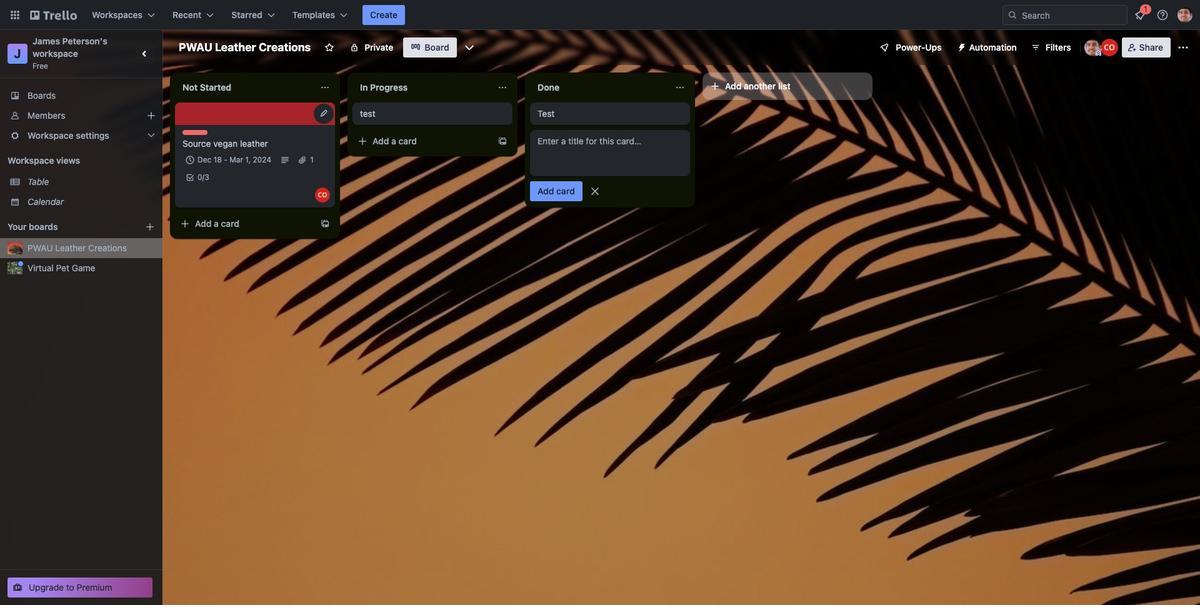 Task type: vqa. For each thing, say whether or not it's contained in the screenshot.
Progress
yes



Task type: describe. For each thing, give the bounding box(es) containing it.
1 horizontal spatial christina overa (christinaovera) image
[[1101, 39, 1118, 56]]

workspaces
[[92, 9, 143, 20]]

add a card for in progress
[[373, 136, 417, 146]]

leather
[[240, 138, 268, 149]]

upgrade
[[29, 582, 64, 593]]

started
[[200, 82, 231, 93]]

workspace navigation collapse icon image
[[136, 45, 154, 63]]

test link
[[360, 108, 505, 120]]

your boards
[[8, 221, 58, 232]]

sourcing
[[183, 130, 215, 139]]

search image
[[1008, 10, 1018, 20]]

0 horizontal spatial creations
[[88, 243, 127, 253]]

share button
[[1122, 38, 1171, 58]]

ups
[[925, 42, 942, 53]]

In Progress text field
[[353, 78, 490, 98]]

1,
[[245, 155, 251, 164]]

done
[[538, 82, 560, 93]]

james peterson's workspace free
[[33, 36, 110, 71]]

starred button
[[224, 5, 282, 25]]

a for started
[[214, 218, 219, 229]]

2024
[[253, 155, 271, 164]]

recent
[[173, 9, 201, 20]]

to
[[66, 582, 74, 593]]

18
[[214, 155, 222, 164]]

Not Started text field
[[175, 78, 313, 98]]

add inside add card button
[[538, 186, 554, 196]]

not
[[183, 82, 198, 93]]

edit card image
[[319, 108, 329, 118]]

workspace
[[33, 48, 78, 59]]

0 horizontal spatial christina overa (christinaovera) image
[[315, 188, 330, 203]]

test
[[360, 108, 376, 119]]

create from template… image
[[498, 136, 508, 146]]

a for progress
[[391, 136, 396, 146]]

0
[[198, 173, 202, 182]]

3
[[205, 173, 209, 182]]

views
[[56, 155, 80, 166]]

leather inside board name text field
[[215, 41, 256, 54]]

create button
[[363, 5, 405, 25]]

add a card button for started
[[175, 214, 315, 234]]

dec
[[198, 155, 211, 164]]

boards
[[29, 221, 58, 232]]

in
[[360, 82, 368, 93]]

board
[[425, 42, 449, 53]]

star or unstar board image
[[325, 43, 335, 53]]

game
[[72, 263, 95, 273]]

list
[[778, 81, 791, 91]]

table
[[28, 176, 49, 187]]

-
[[224, 155, 227, 164]]

starred
[[231, 9, 262, 20]]

0 horizontal spatial pwau leather creations
[[28, 243, 127, 253]]

recent button
[[165, 5, 221, 25]]

board link
[[403, 38, 457, 58]]

boards
[[28, 90, 56, 101]]

private button
[[342, 38, 401, 58]]

private
[[365, 42, 393, 53]]

test link
[[538, 108, 683, 120]]

power-ups button
[[871, 38, 949, 58]]

customize views image
[[463, 41, 475, 54]]

boards link
[[0, 86, 163, 106]]

upgrade to premium
[[29, 582, 112, 593]]

settings
[[76, 130, 109, 141]]

add board image
[[145, 222, 155, 232]]

dec 18 - mar 1, 2024
[[198, 155, 271, 164]]

/
[[202, 173, 205, 182]]

Dec 18 - Mar 1, 2024 checkbox
[[183, 153, 275, 168]]

virtual
[[28, 263, 54, 273]]

upgrade to premium link
[[8, 578, 153, 598]]

james peterson (jamespeterson93) image
[[1084, 39, 1102, 56]]

workspace settings
[[28, 130, 109, 141]]

templates button
[[285, 5, 355, 25]]

templates
[[292, 9, 335, 20]]

test
[[538, 108, 555, 119]]

vegan
[[213, 138, 238, 149]]

filters
[[1046, 42, 1071, 53]]

j link
[[8, 44, 28, 64]]

james peterson (jamespeterson93) image
[[1178, 8, 1193, 23]]

add another list
[[725, 81, 791, 91]]

add a card for not started
[[195, 218, 239, 229]]

power-ups
[[896, 42, 942, 53]]

filters button
[[1027, 38, 1075, 58]]

in progress
[[360, 82, 408, 93]]

automation
[[969, 42, 1017, 53]]

card for in progress
[[399, 136, 417, 146]]

virtual pet game
[[28, 263, 95, 273]]



Task type: locate. For each thing, give the bounding box(es) containing it.
table link
[[28, 176, 155, 188]]

add a card down the test
[[373, 136, 417, 146]]

add left another
[[725, 81, 742, 91]]

color: bold red, title: "sourcing" element
[[183, 130, 215, 139]]

1 horizontal spatial pwau
[[179, 41, 212, 54]]

your boards with 2 items element
[[8, 219, 126, 234]]

power-
[[896, 42, 925, 53]]

card inside button
[[556, 186, 575, 196]]

1 vertical spatial christina overa (christinaovera) image
[[315, 188, 330, 203]]

0 horizontal spatial card
[[221, 218, 239, 229]]

pwau leather creations inside board name text field
[[179, 41, 311, 54]]

workspace
[[28, 130, 74, 141], [8, 155, 54, 166]]

add inside add another list button
[[725, 81, 742, 91]]

1 horizontal spatial creations
[[259, 41, 311, 54]]

calendar
[[28, 196, 64, 207]]

Enter a title for this card… text field
[[530, 130, 690, 176]]

progress
[[370, 82, 408, 93]]

Search field
[[1018, 6, 1127, 24]]

add another list button
[[703, 73, 873, 100]]

1 horizontal spatial a
[[391, 136, 396, 146]]

0 vertical spatial creations
[[259, 41, 311, 54]]

1 horizontal spatial pwau leather creations
[[179, 41, 311, 54]]

workspace settings button
[[0, 126, 163, 146]]

card
[[399, 136, 417, 146], [556, 186, 575, 196], [221, 218, 239, 229]]

primary element
[[0, 0, 1200, 30]]

this member is an admin of this board. image
[[1096, 51, 1101, 56]]

leather
[[215, 41, 256, 54], [55, 243, 86, 253]]

0 vertical spatial workspace
[[28, 130, 74, 141]]

show menu image
[[1177, 41, 1190, 54]]

1 horizontal spatial leather
[[215, 41, 256, 54]]

0 / 3
[[198, 173, 209, 182]]

1 vertical spatial add a card
[[195, 218, 239, 229]]

1 vertical spatial workspace
[[8, 155, 54, 166]]

creations
[[259, 41, 311, 54], [88, 243, 127, 253]]

create from template… image
[[320, 219, 330, 229]]

leather down your boards with 2 items element
[[55, 243, 86, 253]]

pwau leather creations down starred
[[179, 41, 311, 54]]

0 vertical spatial pwau
[[179, 41, 212, 54]]

another
[[744, 81, 776, 91]]

0 vertical spatial add a card button
[[353, 131, 493, 151]]

workspace views
[[8, 155, 80, 166]]

1 vertical spatial creations
[[88, 243, 127, 253]]

2 horizontal spatial card
[[556, 186, 575, 196]]

pwau leather creations link
[[28, 242, 155, 254]]

0 vertical spatial add a card
[[373, 136, 417, 146]]

creations inside board name text field
[[259, 41, 311, 54]]

christina overa (christinaovera) image
[[1101, 39, 1118, 56], [315, 188, 330, 203]]

pwau up virtual
[[28, 243, 53, 253]]

0 vertical spatial card
[[399, 136, 417, 146]]

pwau inside board name text field
[[179, 41, 212, 54]]

1 horizontal spatial add a card
[[373, 136, 417, 146]]

pwau down recent dropdown button
[[179, 41, 212, 54]]

Board name text field
[[173, 38, 317, 58]]

james
[[33, 36, 60, 46]]

add
[[725, 81, 742, 91], [373, 136, 389, 146], [538, 186, 554, 196], [195, 218, 212, 229]]

workspace for workspace views
[[8, 155, 54, 166]]

christina overa (christinaovera) image up create from template… icon
[[315, 188, 330, 203]]

workspace inside dropdown button
[[28, 130, 74, 141]]

add down the test
[[373, 136, 389, 146]]

1 vertical spatial pwau leather creations
[[28, 243, 127, 253]]

add a card button for progress
[[353, 131, 493, 151]]

1 horizontal spatial add a card button
[[353, 131, 493, 151]]

0 vertical spatial leather
[[215, 41, 256, 54]]

premium
[[77, 582, 112, 593]]

workspace up table
[[8, 155, 54, 166]]

workspaces button
[[84, 5, 163, 25]]

1 vertical spatial leather
[[55, 243, 86, 253]]

leather down starred
[[215, 41, 256, 54]]

workspace down members
[[28, 130, 74, 141]]

pwau
[[179, 41, 212, 54], [28, 243, 53, 253]]

add a card button
[[353, 131, 493, 151], [175, 214, 315, 234]]

1
[[310, 155, 314, 164]]

add card
[[538, 186, 575, 196]]

james peterson's workspace link
[[33, 36, 110, 59]]

add a card button down test link
[[353, 131, 493, 151]]

1 vertical spatial card
[[556, 186, 575, 196]]

pwau leather creations
[[179, 41, 311, 54], [28, 243, 127, 253]]

0 horizontal spatial a
[[214, 218, 219, 229]]

virtual pet game link
[[28, 262, 155, 274]]

1 horizontal spatial card
[[399, 136, 417, 146]]

source
[[183, 138, 211, 149]]

free
[[33, 61, 48, 71]]

0 horizontal spatial pwau
[[28, 243, 53, 253]]

j
[[14, 46, 21, 61]]

not started
[[183, 82, 231, 93]]

cancel image
[[589, 185, 601, 198]]

1 vertical spatial pwau
[[28, 243, 53, 253]]

1 vertical spatial a
[[214, 218, 219, 229]]

1 notification image
[[1133, 8, 1148, 23]]

calendar link
[[28, 196, 155, 208]]

mar
[[230, 155, 243, 164]]

workspace for workspace settings
[[28, 130, 74, 141]]

Done text field
[[530, 78, 668, 98]]

2 vertical spatial card
[[221, 218, 239, 229]]

members
[[28, 110, 65, 121]]

members link
[[0, 106, 163, 126]]

pet
[[56, 263, 69, 273]]

a
[[391, 136, 396, 146], [214, 218, 219, 229]]

your
[[8, 221, 27, 232]]

source vegan leather link
[[183, 138, 328, 150]]

creations down templates in the left top of the page
[[259, 41, 311, 54]]

card for not started
[[221, 218, 239, 229]]

back to home image
[[30, 5, 77, 25]]

1 vertical spatial add a card button
[[175, 214, 315, 234]]

automation button
[[952, 38, 1024, 58]]

0 vertical spatial a
[[391, 136, 396, 146]]

0 horizontal spatial leather
[[55, 243, 86, 253]]

pwau leather creations up game
[[28, 243, 127, 253]]

add a card down "3"
[[195, 218, 239, 229]]

add card button
[[530, 181, 582, 201]]

sm image
[[952, 38, 969, 55]]

0 vertical spatial christina overa (christinaovera) image
[[1101, 39, 1118, 56]]

create
[[370, 9, 398, 20]]

open information menu image
[[1156, 9, 1169, 21]]

christina overa (christinaovera) image left share button on the top right of page
[[1101, 39, 1118, 56]]

0 horizontal spatial add a card
[[195, 218, 239, 229]]

sourcing source vegan leather
[[183, 130, 268, 149]]

creations up virtual pet game 'link'
[[88, 243, 127, 253]]

add a card button down "3"
[[175, 214, 315, 234]]

0 horizontal spatial add a card button
[[175, 214, 315, 234]]

peterson's
[[62, 36, 107, 46]]

add a card
[[373, 136, 417, 146], [195, 218, 239, 229]]

add down "0 / 3"
[[195, 218, 212, 229]]

add left cancel image
[[538, 186, 554, 196]]

share
[[1139, 42, 1163, 53]]

0 vertical spatial pwau leather creations
[[179, 41, 311, 54]]



